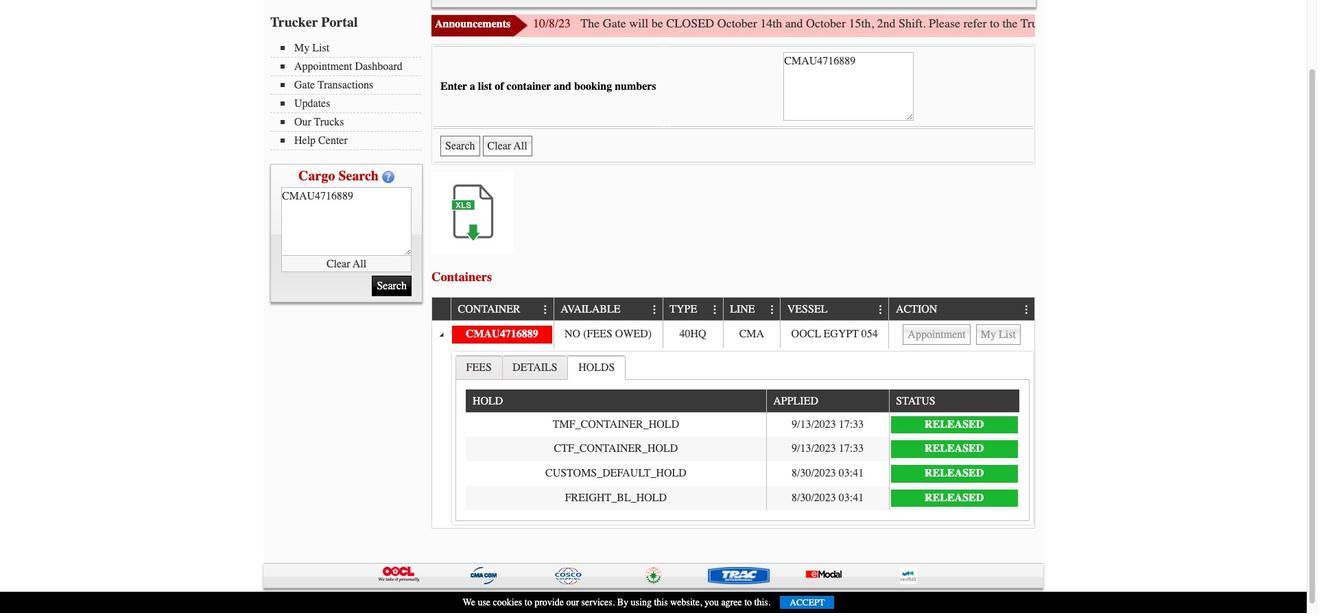Task type: describe. For each thing, give the bounding box(es) containing it.
this
[[654, 597, 668, 609]]

15th,
[[849, 16, 874, 31]]

my
[[294, 42, 310, 54]]

of
[[495, 80, 504, 93]]

my list appointment dashboard gate transactions updates our trucks help center
[[294, 42, 403, 147]]

holds tab
[[568, 355, 626, 380]]

using
[[631, 597, 652, 609]]

list
[[478, 80, 492, 93]]

freight_bl_hold
[[565, 492, 667, 504]]

enter a list of container and booking numbers
[[441, 80, 656, 93]]

reserved.
[[547, 595, 586, 607]]

you
[[705, 597, 719, 609]]

clear all
[[327, 258, 367, 270]]

truck
[[1021, 16, 1050, 31]]

hours
[[1080, 16, 1110, 31]]

9/13/2023 17:33 for tmf_container_hold
[[792, 418, 864, 431]]

(fees
[[583, 328, 613, 340]]

released cell for freight_bl_hold
[[889, 486, 1020, 511]]

appointment
[[294, 60, 352, 73]]

oocl
[[792, 328, 821, 340]]

cmau4716889
[[466, 328, 538, 340]]

applied
[[774, 396, 819, 408]]

14th
[[760, 16, 782, 31]]

containers
[[432, 270, 492, 285]]

8/30/2023 for customs_default_hold
[[792, 467, 836, 480]]

applied link
[[774, 390, 825, 412]]

our
[[294, 116, 311, 128]]

2 horizontal spatial to
[[990, 16, 1000, 31]]

2 horizontal spatial gate
[[1053, 16, 1076, 31]]

closed
[[666, 16, 715, 31]]

trucks
[[314, 116, 344, 128]]

be
[[652, 16, 663, 31]]

the
[[581, 16, 600, 31]]

row containing cmau4716889
[[432, 321, 1035, 349]]

available
[[561, 304, 621, 316]]

10/8/23 the gate will be closed october 14th and october 15th, 2nd shift. please refer to the truck gate hours web page for further gate details for the w
[[533, 16, 1318, 31]]

booking
[[574, 80, 612, 93]]

refer
[[964, 16, 987, 31]]

status
[[896, 396, 936, 408]]

services.
[[582, 597, 615, 609]]

tmf_container_hold
[[553, 418, 680, 431]]

llc.)
[[480, 595, 503, 607]]

web
[[1113, 16, 1133, 31]]

Enter container numbers and/ or booking numbers. Press ESC to reset input box text field
[[784, 52, 914, 121]]

row containing container
[[432, 298, 1035, 321]]

hold link
[[473, 390, 510, 412]]

agree
[[722, 597, 742, 609]]

provide
[[535, 597, 564, 609]]

shift.
[[899, 16, 926, 31]]

dashboard
[[355, 60, 403, 73]]

grid inside tab list
[[466, 390, 1020, 511]]

available column header
[[554, 298, 663, 321]]

03:41 for customs_default_hold
[[839, 467, 864, 480]]

help center link
[[281, 135, 421, 147]]

40hq cell
[[663, 321, 723, 349]]

action column header
[[889, 298, 1035, 321]]

oocl egypt 054 cell
[[780, 321, 889, 349]]

ctf_container_hold cell
[[466, 437, 766, 462]]

row containing hold
[[466, 390, 1020, 413]]

list
[[312, 42, 329, 54]]

clear all button
[[281, 256, 412, 272]]

9/13/2023 17:33 for ctf_container_hold
[[792, 443, 864, 455]]

owed)
[[615, 328, 652, 340]]

clear
[[327, 258, 350, 270]]

fees
[[466, 361, 492, 374]]

40hq
[[680, 328, 707, 340]]

1 for from the left
[[1163, 16, 1177, 31]]

edit column settings image for available
[[650, 305, 661, 315]]

website,
[[671, 597, 702, 609]]

rights
[[520, 595, 545, 607]]

Enter container numbers and/ or booking numbers.  text field
[[281, 187, 412, 256]]

row group inside tab list
[[466, 413, 1020, 511]]

10/8/23
[[533, 16, 571, 31]]

released cell for ctf_container_hold
[[889, 437, 1020, 462]]

customs_default_hold
[[546, 467, 687, 480]]

holds
[[579, 361, 615, 374]]

freight_bl_hold cell
[[466, 486, 766, 511]]

03:41 for freight_bl_hold
[[839, 492, 864, 504]]

accept button
[[780, 596, 835, 609]]

portal
[[321, 14, 358, 30]]

9/13/2023 17:33 cell for tmf_container_hold
[[766, 413, 889, 437]]

accept
[[790, 598, 825, 608]]

we
[[463, 597, 476, 609]]

released for customs_default_hold
[[925, 467, 984, 480]]

use
[[478, 597, 491, 609]]

© 2023 lbct, long beach container terminal (lbct llc.) all rights reserved.
[[264, 595, 586, 607]]

available link
[[561, 298, 627, 320]]

details
[[1241, 16, 1273, 31]]

line column header
[[723, 298, 780, 321]]

cma
[[740, 328, 765, 340]]

terminal
[[413, 595, 447, 607]]

0 horizontal spatial to
[[525, 597, 532, 609]]

tab list inside tree grid
[[452, 352, 1034, 525]]

1 horizontal spatial all
[[506, 595, 518, 607]]

page
[[1136, 16, 1160, 31]]

2023
[[273, 595, 292, 607]]

0 vertical spatial and
[[786, 16, 803, 31]]

0 horizontal spatial and
[[554, 80, 572, 93]]



Task type: vqa. For each thing, say whether or not it's contained in the screenshot.
LBCT,
yes



Task type: locate. For each thing, give the bounding box(es) containing it.
1 vertical spatial all
[[506, 595, 518, 607]]

4 released from the top
[[925, 492, 984, 504]]

edit column settings image inside action column header
[[1022, 305, 1033, 315]]

line link
[[730, 298, 762, 320]]

0 horizontal spatial all
[[353, 258, 367, 270]]

9/13/2023 for ctf_container_hold
[[792, 443, 836, 455]]

our
[[566, 597, 579, 609]]

2 03:41 from the top
[[839, 492, 864, 504]]

2nd
[[877, 16, 896, 31]]

trucker
[[270, 14, 318, 30]]

vessel link
[[788, 298, 835, 320]]

cell
[[889, 321, 1035, 349]]

row group containing cmau4716889
[[432, 321, 1035, 528]]

edit column settings image
[[710, 305, 721, 315]]

(lbct
[[450, 595, 477, 607]]

8/30/2023 03:41
[[792, 467, 864, 480], [792, 492, 864, 504]]

1 horizontal spatial the
[[1294, 16, 1309, 31]]

2 for from the left
[[1276, 16, 1290, 31]]

0 horizontal spatial the
[[1003, 16, 1018, 31]]

row containing ctf_container_hold
[[466, 437, 1020, 462]]

cargo
[[299, 168, 335, 184]]

beach
[[346, 595, 370, 607]]

type
[[670, 304, 697, 316]]

2 9/13/2023 17:33 from the top
[[792, 443, 864, 455]]

enter
[[441, 80, 467, 93]]

all right clear at left top
[[353, 258, 367, 270]]

edit column settings image inside container "column header"
[[540, 305, 551, 315]]

2 the from the left
[[1294, 16, 1309, 31]]

vessel
[[788, 304, 828, 316]]

cookies
[[493, 597, 522, 609]]

container
[[507, 80, 551, 93]]

3 released from the top
[[925, 467, 984, 480]]

8/30/2023 03:41 for freight_bl_hold
[[792, 492, 864, 504]]

and left 'booking'
[[554, 80, 572, 93]]

container
[[373, 595, 410, 607]]

8/30/2023 03:41 for customs_default_hold
[[792, 467, 864, 480]]

our trucks link
[[281, 116, 421, 128]]

released cell for tmf_container_hold
[[889, 413, 1020, 437]]

gate inside "my list appointment dashboard gate transactions updates our trucks help center"
[[294, 79, 315, 91]]

1 october from the left
[[718, 16, 757, 31]]

1 horizontal spatial and
[[786, 16, 803, 31]]

0 vertical spatial 9/13/2023 17:33
[[792, 418, 864, 431]]

edit column settings image for container
[[540, 305, 551, 315]]

1 horizontal spatial menu bar
[[432, 0, 1037, 8]]

tmf_container_hold cell
[[466, 413, 766, 437]]

will
[[629, 16, 649, 31]]

1 vertical spatial 03:41
[[839, 492, 864, 504]]

released for tmf_container_hold
[[925, 418, 984, 431]]

hold
[[473, 396, 503, 408]]

1 03:41 from the top
[[839, 467, 864, 480]]

row containing customs_default_hold
[[466, 462, 1020, 486]]

edit column settings image
[[540, 305, 551, 315], [650, 305, 661, 315], [767, 305, 778, 315], [876, 305, 887, 315], [1022, 305, 1033, 315]]

9/13/2023 for tmf_container_hold
[[792, 418, 836, 431]]

2 8/30/2023 03:41 from the top
[[792, 492, 864, 504]]

tab list containing fees
[[452, 352, 1034, 525]]

ctf_container_hold
[[554, 443, 678, 455]]

©
[[264, 595, 271, 607]]

1 horizontal spatial october
[[806, 16, 846, 31]]

cmau4716889 cell
[[451, 321, 554, 349]]

1 vertical spatial 9/13/2023 17:33
[[792, 443, 864, 455]]

2 8/30/2023 03:41 cell from the top
[[766, 486, 889, 511]]

for right 'page'
[[1163, 16, 1177, 31]]

no (fees owed)
[[565, 328, 652, 340]]

to left provide
[[525, 597, 532, 609]]

type link
[[670, 298, 704, 320]]

8/30/2023 for freight_bl_hold
[[792, 492, 836, 504]]

released for freight_bl_hold
[[925, 492, 984, 504]]

search
[[339, 168, 379, 184]]

lbct,
[[295, 595, 321, 607]]

october left 14th
[[718, 16, 757, 31]]

17:33 for tmf_container_hold
[[839, 418, 864, 431]]

to left the this.
[[745, 597, 752, 609]]

1 horizontal spatial gate
[[603, 16, 626, 31]]

0 vertical spatial 03:41
[[839, 467, 864, 480]]

1 vertical spatial 9/13/2023
[[792, 443, 836, 455]]

details
[[513, 361, 558, 374]]

my list link
[[281, 42, 421, 54]]

1 9/13/2023 from the top
[[792, 418, 836, 431]]

and right 14th
[[786, 16, 803, 31]]

gate up updates
[[294, 79, 315, 91]]

1 8/30/2023 03:41 from the top
[[792, 467, 864, 480]]

row group
[[432, 321, 1035, 528], [466, 413, 1020, 511]]

the left truck
[[1003, 16, 1018, 31]]

container column header
[[451, 298, 554, 321]]

1 horizontal spatial for
[[1276, 16, 1290, 31]]

help
[[294, 135, 316, 147]]

updates link
[[281, 97, 421, 110]]

released cell for customs_default_hold
[[889, 462, 1020, 486]]

1 horizontal spatial to
[[745, 597, 752, 609]]

1 vertical spatial menu bar
[[270, 40, 428, 150]]

0 horizontal spatial gate
[[294, 79, 315, 91]]

center
[[318, 135, 348, 147]]

edit column settings image for line
[[767, 305, 778, 315]]

4 released cell from the top
[[889, 486, 1020, 511]]

row containing freight_bl_hold
[[466, 486, 1020, 511]]

None submit
[[441, 136, 480, 156], [372, 276, 412, 296], [441, 136, 480, 156], [372, 276, 412, 296]]

2 9/13/2023 17:33 cell from the top
[[766, 437, 889, 462]]

1 9/13/2023 17:33 cell from the top
[[766, 413, 889, 437]]

row group containing tmf_container_hold
[[466, 413, 1020, 511]]

gate right 'the'
[[603, 16, 626, 31]]

tab list
[[452, 352, 1034, 525]]

updates
[[294, 97, 330, 110]]

None button
[[483, 136, 532, 156], [903, 324, 971, 345], [976, 324, 1021, 345], [483, 136, 532, 156], [903, 324, 971, 345], [976, 324, 1021, 345]]

1 vertical spatial 8/30/2023
[[792, 492, 836, 504]]

1 8/30/2023 from the top
[[792, 467, 836, 480]]

the
[[1003, 16, 1018, 31], [1294, 16, 1309, 31]]

9/13/2023 17:33 cell
[[766, 413, 889, 437], [766, 437, 889, 462]]

8/30/2023 03:41 cell for customs_default_hold
[[766, 462, 889, 486]]

edit column settings image inside line column header
[[767, 305, 778, 315]]

grid containing hold
[[466, 390, 1020, 511]]

grid
[[466, 390, 1020, 511]]

1 the from the left
[[1003, 16, 1018, 31]]

please
[[929, 16, 961, 31]]

0 vertical spatial 8/30/2023
[[792, 467, 836, 480]]

2 october from the left
[[806, 16, 846, 31]]

17:33 for ctf_container_hold
[[839, 443, 864, 455]]

cargo search
[[299, 168, 379, 184]]

0 horizontal spatial for
[[1163, 16, 1177, 31]]

appointment dashboard link
[[281, 60, 421, 73]]

tree grid
[[432, 298, 1035, 528]]

line
[[730, 304, 755, 316]]

menu bar containing my list
[[270, 40, 428, 150]]

edit column settings image inside vessel column header
[[876, 305, 887, 315]]

row containing tmf_container_hold
[[466, 413, 1020, 437]]

8/30/2023 03:41 cell for freight_bl_hold
[[766, 486, 889, 511]]

0 horizontal spatial october
[[718, 16, 757, 31]]

released
[[925, 418, 984, 431], [925, 443, 984, 455], [925, 467, 984, 480], [925, 492, 984, 504]]

0 vertical spatial 17:33
[[839, 418, 864, 431]]

w
[[1312, 16, 1318, 31]]

a
[[470, 80, 475, 93]]

1 8/30/2023 03:41 cell from the top
[[766, 462, 889, 486]]

egypt
[[824, 328, 859, 340]]

october left 15th, on the top of page
[[806, 16, 846, 31]]

1 released from the top
[[925, 418, 984, 431]]

vessel column header
[[780, 298, 889, 321]]

by
[[617, 597, 629, 609]]

container link
[[458, 298, 527, 320]]

1 vertical spatial 17:33
[[839, 443, 864, 455]]

numbers
[[615, 80, 656, 93]]

2 released cell from the top
[[889, 437, 1020, 462]]

customs_default_hold cell
[[466, 462, 766, 486]]

details tab
[[502, 355, 569, 379]]

transactions
[[318, 79, 373, 91]]

03:41
[[839, 467, 864, 480], [839, 492, 864, 504]]

4 edit column settings image from the left
[[876, 305, 887, 315]]

3 edit column settings image from the left
[[767, 305, 778, 315]]

8/30/2023
[[792, 467, 836, 480], [792, 492, 836, 504]]

no (fees owed) cell
[[554, 321, 663, 349]]

edit column settings image for action
[[1022, 305, 1033, 315]]

and
[[786, 16, 803, 31], [554, 80, 572, 93]]

2 edit column settings image from the left
[[650, 305, 661, 315]]

2 released from the top
[[925, 443, 984, 455]]

released cell
[[889, 413, 1020, 437], [889, 437, 1020, 462], [889, 462, 1020, 486], [889, 486, 1020, 511]]

we use cookies to provide our services. by using this website, you agree to this.
[[463, 597, 771, 609]]

0 vertical spatial 8/30/2023 03:41
[[792, 467, 864, 480]]

0 vertical spatial menu bar
[[432, 0, 1037, 8]]

2 17:33 from the top
[[839, 443, 864, 455]]

all inside button
[[353, 258, 367, 270]]

action
[[896, 304, 938, 316]]

0 vertical spatial 9/13/2023
[[792, 418, 836, 431]]

status link
[[896, 390, 942, 412]]

5 edit column settings image from the left
[[1022, 305, 1033, 315]]

all right llc.)
[[506, 595, 518, 607]]

cma cell
[[723, 321, 780, 349]]

gate right truck
[[1053, 16, 1076, 31]]

1 9/13/2023 17:33 from the top
[[792, 418, 864, 431]]

edit column settings image for vessel
[[876, 305, 887, 315]]

to right refer
[[990, 16, 1000, 31]]

released for ctf_container_hold
[[925, 443, 984, 455]]

1 edit column settings image from the left
[[540, 305, 551, 315]]

1 vertical spatial 8/30/2023 03:41
[[792, 492, 864, 504]]

1 17:33 from the top
[[839, 418, 864, 431]]

for
[[1163, 16, 1177, 31], [1276, 16, 1290, 31]]

0 vertical spatial all
[[353, 258, 367, 270]]

1 released cell from the top
[[889, 413, 1020, 437]]

october
[[718, 16, 757, 31], [806, 16, 846, 31]]

this.
[[755, 597, 771, 609]]

0 horizontal spatial menu bar
[[270, 40, 428, 150]]

for right "details"
[[1276, 16, 1290, 31]]

8/30/2023 03:41 cell
[[766, 462, 889, 486], [766, 486, 889, 511]]

further
[[1180, 16, 1214, 31]]

edit column settings image inside available column header
[[650, 305, 661, 315]]

the left w
[[1294, 16, 1309, 31]]

container
[[458, 304, 521, 316]]

no
[[565, 328, 581, 340]]

all
[[353, 258, 367, 270], [506, 595, 518, 607]]

gate
[[603, 16, 626, 31], [1053, 16, 1076, 31], [294, 79, 315, 91]]

9/13/2023 17:33 cell for ctf_container_hold
[[766, 437, 889, 462]]

oocl egypt 054
[[792, 328, 878, 340]]

long
[[323, 595, 344, 607]]

row
[[432, 298, 1035, 321], [432, 321, 1035, 349], [466, 390, 1020, 413], [466, 413, 1020, 437], [466, 437, 1020, 462], [466, 462, 1020, 486], [466, 486, 1020, 511]]

menu bar
[[432, 0, 1037, 8], [270, 40, 428, 150]]

1 vertical spatial and
[[554, 80, 572, 93]]

fees tab
[[456, 355, 503, 379]]

054
[[862, 328, 878, 340]]

2 9/13/2023 from the top
[[792, 443, 836, 455]]

type column header
[[663, 298, 723, 321]]

2 8/30/2023 from the top
[[792, 492, 836, 504]]

3 released cell from the top
[[889, 462, 1020, 486]]

tree grid containing container
[[432, 298, 1035, 528]]



